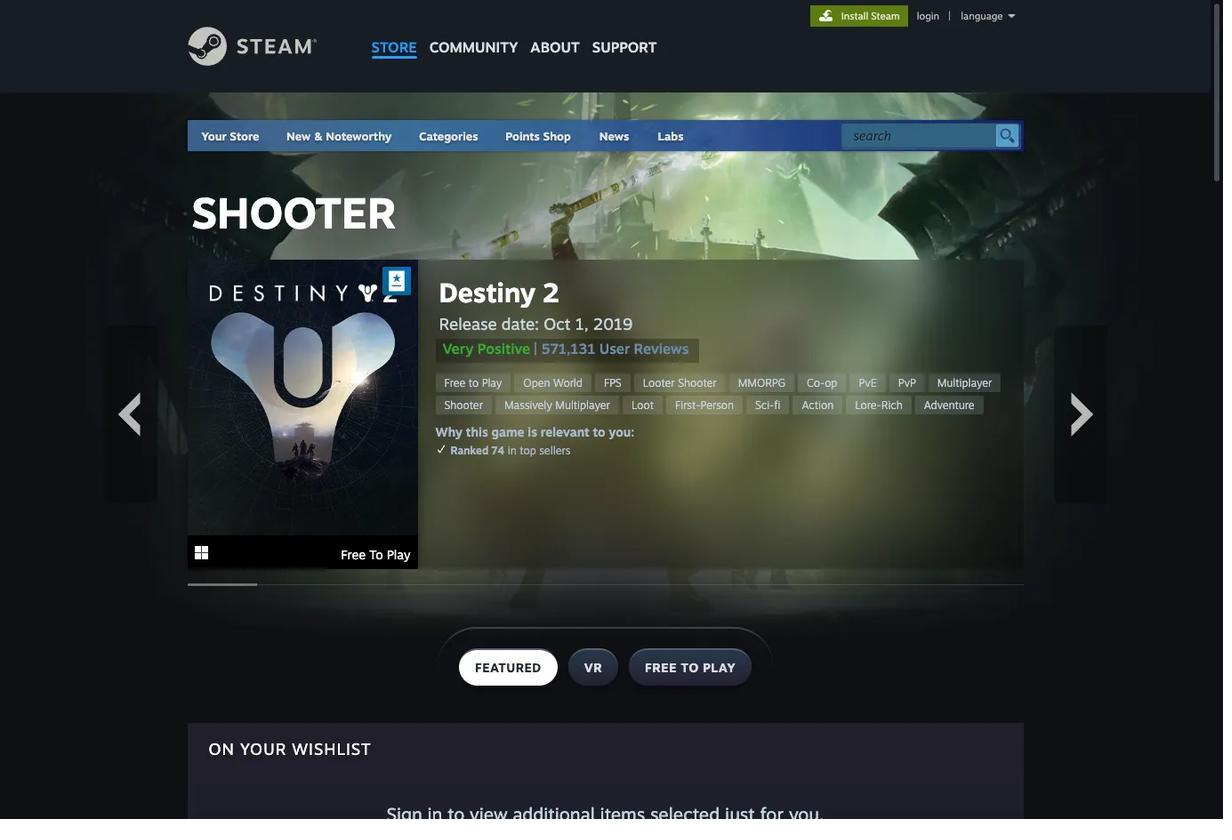 Task type: describe. For each thing, give the bounding box(es) containing it.
this
[[466, 424, 488, 439]]

new & noteworthy
[[286, 129, 392, 143]]

store
[[230, 129, 259, 143]]

sellers
[[539, 444, 571, 457]]

lore-rich
[[855, 399, 903, 412]]

fps
[[604, 376, 622, 390]]

support link
[[586, 0, 663, 60]]

oct
[[544, 314, 571, 334]]

pve link
[[850, 374, 886, 392]]

massively multiplayer
[[504, 399, 610, 412]]

points shop
[[505, 129, 571, 143]]

person
[[701, 399, 734, 412]]

co-op
[[807, 376, 837, 390]]

why
[[435, 424, 463, 439]]

adventure
[[924, 399, 975, 412]]

co-
[[807, 376, 825, 390]]

community
[[429, 38, 518, 56]]

pvp link
[[889, 374, 925, 392]]

store link
[[365, 0, 423, 64]]

open
[[523, 376, 550, 390]]

to
[[369, 547, 383, 562]]

1 horizontal spatial free to play
[[645, 660, 736, 675]]

0 vertical spatial play
[[482, 376, 502, 390]]

fps link
[[595, 374, 630, 392]]

on your wishlist
[[209, 739, 372, 759]]

fi
[[774, 399, 781, 412]]

1 horizontal spatial |
[[949, 10, 951, 22]]

sci-
[[755, 399, 774, 412]]

on
[[209, 739, 235, 759]]

co-op link
[[798, 374, 846, 392]]

search text field
[[854, 125, 991, 148]]

destiny 2 release date: oct 1, 2019 very positive | 571,131 user reviews
[[439, 276, 689, 358]]

2 horizontal spatial free
[[645, 660, 677, 675]]

world
[[553, 376, 583, 390]]

new
[[286, 129, 311, 143]]

in
[[508, 444, 517, 457]]

multiplayer link
[[928, 374, 1001, 392]]

open world
[[523, 376, 583, 390]]

ranked 74 in top sellers
[[451, 444, 571, 457]]

1 vertical spatial to
[[593, 424, 605, 439]]

destiny
[[439, 276, 536, 309]]

date:
[[502, 314, 539, 334]]

noteworthy
[[326, 129, 392, 143]]

destiny 2 image
[[187, 260, 418, 536]]

action
[[802, 399, 834, 412]]

points
[[505, 129, 540, 143]]

| inside destiny 2 release date: oct 1, 2019 very positive | 571,131 user reviews
[[534, 340, 537, 358]]

new & noteworthy link
[[286, 129, 392, 143]]

loot
[[631, 399, 654, 412]]

shooter for looter
[[678, 376, 717, 390]]

free to play
[[341, 547, 411, 562]]

lore-
[[855, 399, 881, 412]]

reviews
[[634, 340, 689, 358]]

store
[[371, 38, 417, 56]]

vr
[[584, 660, 602, 675]]

1 horizontal spatial free
[[444, 376, 466, 390]]

you:
[[609, 424, 634, 439]]

looter shooter
[[643, 376, 717, 390]]

looter
[[643, 376, 675, 390]]

featured
[[475, 660, 541, 675]]

lore-rich link
[[846, 396, 911, 415]]

free to play link
[[187, 260, 418, 572]]

about link
[[524, 0, 586, 60]]

massively multiplayer link
[[495, 396, 619, 415]]

install steam
[[841, 10, 900, 22]]

news link
[[585, 120, 644, 151]]



Task type: locate. For each thing, give the bounding box(es) containing it.
2
[[543, 276, 560, 309]]

release
[[439, 314, 497, 334]]

your right on
[[240, 739, 287, 759]]

categories
[[419, 129, 478, 143]]

login
[[917, 10, 939, 22]]

0 vertical spatial your
[[201, 129, 227, 143]]

game
[[491, 424, 524, 439]]

multiplayer shooter
[[444, 376, 992, 412]]

0 horizontal spatial |
[[534, 340, 537, 358]]

categories link
[[419, 129, 478, 143]]

sci-fi
[[755, 399, 781, 412]]

free up shooter link
[[444, 376, 466, 390]]

community link
[[423, 0, 524, 64]]

rich
[[881, 399, 903, 412]]

74
[[491, 444, 505, 457]]

1 horizontal spatial shooter
[[444, 399, 483, 412]]

support
[[592, 38, 657, 56]]

first-person link
[[666, 396, 743, 415]]

open world link
[[514, 374, 591, 392]]

shooter link
[[435, 396, 492, 415]]

next image
[[1060, 392, 1104, 437]]

1 vertical spatial free
[[341, 547, 366, 562]]

login | language
[[917, 10, 1003, 22]]

free to play link
[[435, 374, 511, 392]]

free right vr
[[645, 660, 677, 675]]

2 horizontal spatial play
[[703, 660, 736, 675]]

1 vertical spatial your
[[240, 739, 287, 759]]

your store link
[[201, 129, 259, 143]]

1 vertical spatial |
[[534, 340, 537, 358]]

destiny 2 link
[[439, 276, 700, 309]]

loot link
[[623, 396, 663, 415]]

ranked
[[451, 444, 489, 457]]

first-person
[[675, 399, 734, 412]]

install
[[841, 10, 868, 22]]

positive
[[477, 340, 530, 358]]

shooter down the new
[[192, 186, 396, 239]]

1 horizontal spatial to
[[593, 424, 605, 439]]

shop
[[543, 129, 571, 143]]

0 horizontal spatial your
[[201, 129, 227, 143]]

571,131
[[541, 340, 595, 358]]

install steam link
[[810, 5, 908, 27]]

0 vertical spatial free to play
[[444, 376, 502, 390]]

language
[[961, 10, 1003, 22]]

labs
[[658, 129, 684, 143]]

multiplayer inside massively multiplayer link
[[555, 399, 610, 412]]

multiplayer
[[937, 376, 992, 390], [555, 399, 610, 412]]

1 vertical spatial shooter
[[678, 376, 717, 390]]

| right login at top right
[[949, 10, 951, 22]]

&
[[314, 129, 323, 143]]

multiplayer inside multiplayer shooter
[[937, 376, 992, 390]]

pvp
[[898, 376, 916, 390]]

0 horizontal spatial to
[[469, 376, 479, 390]]

2 vertical spatial shooter
[[444, 399, 483, 412]]

0 vertical spatial to
[[469, 376, 479, 390]]

multiplayer up adventure link
[[937, 376, 992, 390]]

0 horizontal spatial shooter
[[192, 186, 396, 239]]

your left store
[[201, 129, 227, 143]]

massively
[[504, 399, 552, 412]]

multiplayer down world
[[555, 399, 610, 412]]

|
[[949, 10, 951, 22], [534, 340, 537, 358]]

mmorpg link
[[729, 374, 794, 392]]

points shop link
[[491, 120, 585, 151]]

shooter down free to play link
[[444, 399, 483, 412]]

1 vertical spatial free to play
[[645, 660, 736, 675]]

mmorpg
[[738, 376, 786, 390]]

1 horizontal spatial play
[[482, 376, 502, 390]]

free to play
[[444, 376, 502, 390], [645, 660, 736, 675]]

1 vertical spatial multiplayer
[[555, 399, 610, 412]]

0 horizontal spatial free to play
[[444, 376, 502, 390]]

shooter inside multiplayer shooter
[[444, 399, 483, 412]]

very
[[443, 340, 474, 358]]

0 vertical spatial |
[[949, 10, 951, 22]]

looter shooter link
[[634, 374, 726, 392]]

2019
[[593, 314, 633, 334]]

your
[[201, 129, 227, 143], [240, 739, 287, 759]]

about
[[530, 38, 580, 56]]

0 vertical spatial free
[[444, 376, 466, 390]]

shooter up first-person at the right
[[678, 376, 717, 390]]

wishlist
[[292, 739, 372, 759]]

0 vertical spatial shooter
[[192, 186, 396, 239]]

0 horizontal spatial play
[[387, 547, 411, 562]]

previous image
[[106, 392, 151, 437]]

why this game is relevant to you:
[[435, 424, 634, 439]]

login link
[[913, 10, 943, 22]]

2 vertical spatial play
[[703, 660, 736, 675]]

news
[[599, 129, 629, 143]]

your store
[[201, 129, 259, 143]]

free
[[444, 376, 466, 390], [341, 547, 366, 562], [645, 660, 677, 675]]

| down date:
[[534, 340, 537, 358]]

relevant
[[541, 424, 590, 439]]

0 horizontal spatial multiplayer
[[555, 399, 610, 412]]

2 horizontal spatial to
[[681, 660, 699, 675]]

top
[[520, 444, 536, 457]]

action link
[[793, 396, 843, 415]]

first-
[[675, 399, 701, 412]]

1 horizontal spatial your
[[240, 739, 287, 759]]

to
[[469, 376, 479, 390], [593, 424, 605, 439], [681, 660, 699, 675]]

sci-fi link
[[746, 396, 789, 415]]

is
[[528, 424, 537, 439]]

1 vertical spatial play
[[387, 547, 411, 562]]

free left to
[[341, 547, 366, 562]]

1,
[[575, 314, 589, 334]]

0 vertical spatial multiplayer
[[937, 376, 992, 390]]

2 vertical spatial to
[[681, 660, 699, 675]]

shooter for multiplayer
[[444, 399, 483, 412]]

1 horizontal spatial multiplayer
[[937, 376, 992, 390]]

pve
[[859, 376, 877, 390]]

shooter
[[192, 186, 396, 239], [678, 376, 717, 390], [444, 399, 483, 412]]

play
[[482, 376, 502, 390], [387, 547, 411, 562], [703, 660, 736, 675]]

labs link
[[644, 120, 698, 151]]

user
[[599, 340, 630, 358]]

adventure link
[[915, 396, 983, 415]]

2 vertical spatial free
[[645, 660, 677, 675]]

2 horizontal spatial shooter
[[678, 376, 717, 390]]

0 horizontal spatial free
[[341, 547, 366, 562]]



Task type: vqa. For each thing, say whether or not it's contained in the screenshot.
Featured Home
no



